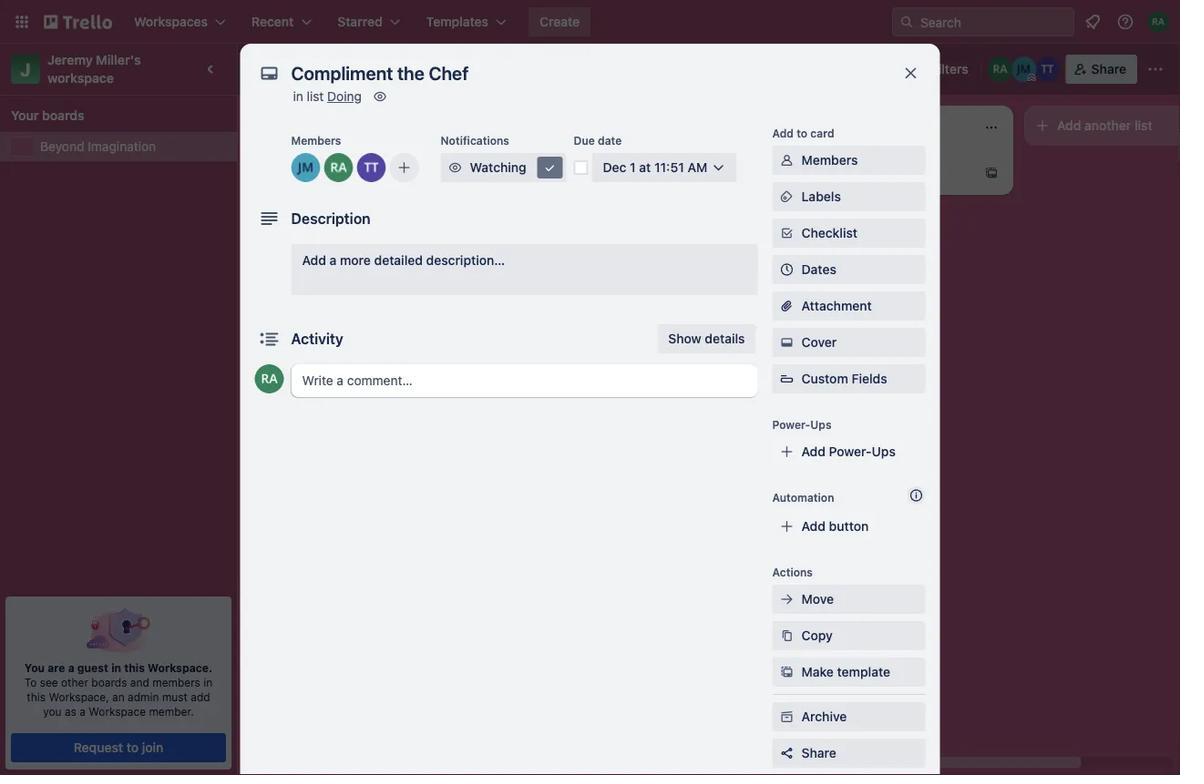 Task type: locate. For each thing, give the bounding box(es) containing it.
beyond imagination down your boards with 1 items element
[[40, 139, 156, 154]]

0 horizontal spatial boards
[[42, 108, 84, 123]]

0 horizontal spatial card
[[811, 127, 835, 139]]

terry turtle (terryturtle) image down '11:51'
[[667, 230, 689, 252]]

power- down custom
[[773, 418, 811, 431]]

dec 1
[[572, 234, 601, 247]]

show details link
[[658, 325, 756, 354]]

sm image down notifications
[[446, 159, 464, 177]]

open information menu image
[[1117, 13, 1135, 31]]

terry turtle (terryturtle) image
[[357, 153, 386, 182], [459, 387, 481, 409]]

Dec 1 checkbox
[[551, 230, 606, 252]]

jeremy miller (jeremymiller198) image up description at the left top of page
[[291, 153, 320, 182]]

terry turtle (terryturtle) image down search field
[[1035, 57, 1061, 82]]

imagination down your boards with 1 items element
[[88, 139, 156, 154]]

0 vertical spatial card
[[811, 127, 835, 139]]

an
[[112, 691, 125, 704]]

0 horizontal spatial terry turtle (terryturtle) image
[[357, 153, 386, 182]]

1 down the thinking "link"
[[596, 234, 601, 247]]

card up 'members' link
[[811, 127, 835, 139]]

notifications
[[441, 134, 510, 147]]

0 horizontal spatial create
[[266, 366, 305, 381]]

0 vertical spatial create
[[540, 14, 580, 29]]

1 vertical spatial power-
[[829, 444, 872, 459]]

to for join
[[126, 741, 139, 756]]

cover
[[802, 335, 837, 350]]

1
[[630, 160, 636, 175], [596, 234, 601, 247], [314, 391, 319, 404], [350, 391, 355, 404]]

ruby anderson (rubyanderson7) image down search field
[[988, 57, 1013, 82]]

member.
[[149, 706, 194, 718]]

add power-ups link
[[773, 438, 926, 467]]

members
[[291, 134, 341, 147], [802, 153, 858, 168]]

1 horizontal spatial share button
[[1066, 55, 1138, 84]]

1 horizontal spatial imagination
[[323, 59, 416, 79]]

1 vertical spatial list
[[1135, 118, 1153, 133]]

boards inside your boards with 1 items element
[[42, 108, 84, 123]]

add down automation
[[802, 519, 826, 534]]

your boards with 1 items element
[[11, 105, 217, 127]]

ruby anderson (rubyanderson7) image
[[324, 153, 353, 182], [718, 230, 740, 252], [255, 365, 284, 394]]

1 horizontal spatial to
[[797, 127, 808, 139]]

1 horizontal spatial share
[[1092, 62, 1127, 77]]

power-
[[773, 418, 811, 431], [829, 444, 872, 459]]

imagination up doing
[[323, 59, 416, 79]]

add for add a more detailed description…
[[302, 253, 326, 268]]

1 vertical spatial this
[[27, 691, 46, 704]]

0 horizontal spatial imagination
[[88, 139, 156, 154]]

sm image left mark due date as complete option
[[541, 159, 559, 177]]

0 horizontal spatial ups
[[811, 418, 832, 431]]

sm image inside 'members' link
[[778, 151, 796, 170]]

0 vertical spatial dec
[[603, 160, 627, 175]]

1 vertical spatial ruby anderson (rubyanderson7) image
[[718, 230, 740, 252]]

this
[[124, 662, 145, 675], [27, 691, 46, 704]]

dec for dec 1 at 11:51 am
[[603, 160, 627, 175]]

create button
[[529, 7, 591, 36]]

1 vertical spatial create
[[266, 366, 305, 381]]

to for card
[[797, 127, 808, 139]]

are
[[48, 662, 65, 675]]

workspace
[[89, 706, 146, 718]]

share left show menu image
[[1092, 62, 1127, 77]]

sm image left copy
[[778, 627, 796, 645]]

0 vertical spatial members
[[291, 134, 341, 147]]

create inside create button
[[540, 14, 580, 29]]

ups
[[811, 418, 832, 431], [872, 444, 896, 459]]

thinking
[[525, 169, 575, 184]]

jeremy miller (jeremymiller198) image
[[1011, 57, 1037, 82], [291, 153, 320, 182], [693, 230, 715, 252]]

1 vertical spatial jeremy miller (jeremymiller198) image
[[291, 153, 320, 182]]

beyond
[[261, 59, 320, 79], [40, 139, 84, 154]]

1 horizontal spatial terry turtle (terryturtle) image
[[1035, 57, 1061, 82]]

add up 'members' link
[[773, 127, 794, 139]]

1 inside checkbox
[[596, 234, 601, 247]]

2 vertical spatial ruby anderson (rubyanderson7) image
[[255, 365, 284, 394]]

0 vertical spatial in
[[293, 89, 303, 104]]

1 vertical spatial card
[[840, 165, 867, 180]]

sm image right doing
[[371, 88, 389, 106]]

beyond imagination
[[261, 59, 416, 79], [40, 139, 156, 154]]

card up labels link on the right
[[840, 165, 867, 180]]

1 horizontal spatial ups
[[872, 444, 896, 459]]

1 down "instagram"
[[350, 391, 355, 404]]

list
[[307, 89, 324, 104], [1135, 118, 1153, 133]]

this up and
[[124, 662, 145, 675]]

1 horizontal spatial boards
[[91, 676, 127, 689]]

in
[[293, 89, 303, 104], [111, 662, 121, 675], [204, 676, 213, 689]]

sm image left archive
[[778, 708, 796, 726]]

add for add power-ups
[[802, 444, 826, 459]]

1 horizontal spatial list
[[1135, 118, 1153, 133]]

0 vertical spatial imagination
[[323, 59, 416, 79]]

sm image inside archive link
[[778, 708, 796, 726]]

and
[[130, 676, 149, 689]]

0 vertical spatial terry turtle (terryturtle) image
[[357, 153, 386, 182]]

button
[[829, 519, 869, 534]]

a inside add a more detailed description… link
[[330, 253, 337, 268]]

0 vertical spatial beyond
[[261, 59, 320, 79]]

thinking link
[[525, 168, 737, 186]]

to
[[797, 127, 808, 139], [126, 741, 139, 756]]

power-ups
[[773, 418, 832, 431]]

1 vertical spatial share button
[[773, 739, 926, 768]]

dec inside button
[[603, 160, 627, 175]]

ruby anderson (rubyanderson7) image right open information menu 'image'
[[1148, 11, 1169, 33]]

1 horizontal spatial ruby anderson (rubyanderson7) image
[[324, 153, 353, 182]]

back to home image
[[44, 7, 112, 36]]

1 horizontal spatial power-
[[829, 444, 872, 459]]

2 vertical spatial jeremy miller (jeremymiller198) image
[[693, 230, 715, 252]]

ups down the fields
[[872, 444, 896, 459]]

sm image for checklist
[[778, 224, 796, 242]]

1 vertical spatial beyond imagination
[[40, 139, 156, 154]]

am
[[688, 160, 708, 175]]

add another list
[[1057, 118, 1153, 133]]

this down to
[[27, 691, 46, 704]]

to inside the request to join button
[[126, 741, 139, 756]]

0 horizontal spatial in
[[111, 662, 121, 675]]

thoughts thinking
[[525, 158, 575, 184]]

0 vertical spatial terry turtle (terryturtle) image
[[1035, 57, 1061, 82]]

list right another at right top
[[1135, 118, 1153, 133]]

2 horizontal spatial ruby anderson (rubyanderson7) image
[[718, 230, 740, 252]]

1 horizontal spatial terry turtle (terryturtle) image
[[459, 387, 481, 409]]

0 horizontal spatial share
[[802, 746, 837, 761]]

create instagram
[[266, 366, 367, 381]]

add
[[191, 691, 210, 704]]

instagram
[[309, 366, 367, 381]]

1 horizontal spatial beyond
[[261, 59, 320, 79]]

a up labels
[[830, 165, 837, 180]]

to up add a card
[[797, 127, 808, 139]]

share for the topmost share button
[[1092, 62, 1127, 77]]

you
[[43, 706, 62, 718]]

0 horizontal spatial members
[[291, 134, 341, 147]]

sm image left labels
[[778, 188, 796, 206]]

show
[[668, 331, 702, 346]]

None text field
[[282, 57, 884, 89]]

1 vertical spatial members
[[802, 153, 858, 168]]

add
[[1057, 118, 1081, 133], [773, 127, 794, 139], [802, 165, 826, 180], [302, 253, 326, 268], [802, 444, 826, 459], [802, 519, 826, 534]]

share down archive
[[802, 746, 837, 761]]

jeremy miller (jeremymiller198) image down search field
[[1011, 57, 1037, 82]]

1 horizontal spatial beyond imagination
[[261, 59, 416, 79]]

1 horizontal spatial members
[[802, 153, 858, 168]]

details
[[705, 331, 745, 346]]

0 vertical spatial boards
[[42, 108, 84, 123]]

card inside add a card button
[[840, 165, 867, 180]]

0 horizontal spatial terry turtle (terryturtle) image
[[667, 230, 689, 252]]

0 horizontal spatial beyond imagination
[[40, 139, 156, 154]]

beyond imagination up doing
[[261, 59, 416, 79]]

0 vertical spatial this
[[124, 662, 145, 675]]

1 vertical spatial boards
[[91, 676, 127, 689]]

watching button
[[441, 153, 567, 182]]

ruby anderson (rubyanderson7) image
[[1148, 11, 1169, 33], [988, 57, 1013, 82]]

0 vertical spatial list
[[307, 89, 324, 104]]

activity
[[291, 330, 344, 348]]

imagination
[[323, 59, 416, 79], [88, 139, 156, 154]]

0 horizontal spatial share button
[[773, 739, 926, 768]]

in up add
[[204, 676, 213, 689]]

sm image inside checklist link
[[778, 224, 796, 242]]

0 horizontal spatial this
[[27, 691, 46, 704]]

1 horizontal spatial card
[[840, 165, 867, 180]]

sm image inside copy link
[[778, 627, 796, 645]]

share button down 0 notifications 'icon'
[[1066, 55, 1138, 84]]

add members to card image
[[397, 159, 412, 177]]

sm image for members
[[778, 151, 796, 170]]

1 vertical spatial terry turtle (terryturtle) image
[[459, 387, 481, 409]]

checklist
[[802, 226, 858, 241]]

sm image for watching
[[446, 159, 464, 177]]

sm image left checklist
[[778, 224, 796, 242]]

2 horizontal spatial in
[[293, 89, 303, 104]]

0 vertical spatial ruby anderson (rubyanderson7) image
[[1148, 11, 1169, 33]]

0 horizontal spatial power-
[[773, 418, 811, 431]]

1 vertical spatial in
[[111, 662, 121, 675]]

dec down date
[[603, 160, 627, 175]]

add for add a card
[[802, 165, 826, 180]]

sm image inside labels link
[[778, 188, 796, 206]]

dec inside checkbox
[[572, 234, 593, 247]]

add left the more
[[302, 253, 326, 268]]

must
[[162, 691, 188, 704]]

doing
[[327, 89, 362, 104]]

a left the more
[[330, 253, 337, 268]]

0 horizontal spatial beyond
[[40, 139, 84, 154]]

0 horizontal spatial to
[[126, 741, 139, 756]]

move
[[802, 592, 834, 607]]

sm image down add to card
[[778, 151, 796, 170]]

0 horizontal spatial ruby anderson (rubyanderson7) image
[[988, 57, 1013, 82]]

1 vertical spatial to
[[126, 741, 139, 756]]

in left doing
[[293, 89, 303, 104]]

dates
[[802, 262, 837, 277]]

add down the power-ups
[[802, 444, 826, 459]]

0 vertical spatial to
[[797, 127, 808, 139]]

add left another at right top
[[1057, 118, 1081, 133]]

more
[[340, 253, 371, 268]]

as
[[65, 706, 76, 718]]

Write a comment text field
[[291, 365, 758, 397]]

0 notifications image
[[1082, 11, 1104, 33]]

0 horizontal spatial list
[[307, 89, 324, 104]]

members down in list doing
[[291, 134, 341, 147]]

sm image left cover
[[778, 334, 796, 352]]

beyond up in list doing
[[261, 59, 320, 79]]

0 horizontal spatial dec
[[572, 234, 593, 247]]

share
[[1092, 62, 1127, 77], [802, 746, 837, 761]]

2 vertical spatial in
[[204, 676, 213, 689]]

sm image down actions
[[778, 591, 796, 609]]

request
[[74, 741, 123, 756]]

sm image left filters button
[[871, 55, 897, 80]]

0 vertical spatial power-
[[773, 418, 811, 431]]

attachment button
[[773, 292, 926, 321]]

date
[[598, 134, 622, 147]]

sm image inside move link
[[778, 591, 796, 609]]

add a card button
[[773, 159, 977, 188]]

template
[[837, 665, 891, 680]]

jeremy miller (jeremymiller198) image down am
[[693, 230, 715, 252]]

0 horizontal spatial jeremy miller (jeremymiller198) image
[[291, 153, 320, 182]]

to left the join
[[126, 741, 139, 756]]

members up labels
[[802, 153, 858, 168]]

1 vertical spatial dec
[[572, 234, 593, 247]]

1 left at
[[630, 160, 636, 175]]

list left doing
[[307, 89, 324, 104]]

sm image left the make
[[778, 664, 796, 682]]

ups up add power-ups
[[811, 418, 832, 431]]

0 vertical spatial beyond imagination
[[261, 59, 416, 79]]

power- down the power-ups
[[829, 444, 872, 459]]

sm image inside make template link
[[778, 664, 796, 682]]

create inside the create instagram link
[[266, 366, 305, 381]]

card
[[811, 127, 835, 139], [840, 165, 867, 180]]

1 inside button
[[630, 160, 636, 175]]

1 horizontal spatial in
[[204, 676, 213, 689]]

sm image
[[778, 151, 796, 170], [446, 159, 464, 177], [541, 159, 559, 177], [778, 188, 796, 206], [778, 334, 796, 352], [778, 591, 796, 609]]

watching
[[470, 160, 527, 175]]

add up labels
[[802, 165, 826, 180]]

boards up an
[[91, 676, 127, 689]]

0 vertical spatial jeremy miller (jeremymiller198) image
[[1011, 57, 1037, 82]]

workspace.
[[148, 662, 213, 675]]

share button down archive link
[[773, 739, 926, 768]]

dec down thinking on the left of page
[[572, 234, 593, 247]]

0 vertical spatial ruby anderson (rubyanderson7) image
[[324, 153, 353, 182]]

1 horizontal spatial dec
[[603, 160, 627, 175]]

1 horizontal spatial create
[[540, 14, 580, 29]]

guest
[[77, 662, 109, 675]]

add a card
[[802, 165, 867, 180]]

in right guest
[[111, 662, 121, 675]]

another
[[1085, 118, 1132, 133]]

0 vertical spatial share
[[1092, 62, 1127, 77]]

boards right 'your'
[[42, 108, 84, 123]]

beyond down your boards
[[40, 139, 84, 154]]

sm image inside cover link
[[778, 334, 796, 352]]

1 vertical spatial share
[[802, 746, 837, 761]]

terry turtle (terryturtle) image
[[1035, 57, 1061, 82], [667, 230, 689, 252]]

create
[[540, 14, 580, 29], [266, 366, 305, 381]]

sm image
[[871, 55, 897, 80], [371, 88, 389, 106], [778, 224, 796, 242], [778, 627, 796, 645], [778, 664, 796, 682], [778, 708, 796, 726]]

beyond imagination inside board name text box
[[261, 59, 416, 79]]

a
[[830, 165, 837, 180], [330, 253, 337, 268], [68, 662, 75, 675], [80, 706, 86, 718]]



Task type: describe. For each thing, give the bounding box(es) containing it.
imagination inside board name text box
[[323, 59, 416, 79]]

thoughts
[[525, 158, 575, 170]]

1 vertical spatial beyond
[[40, 139, 84, 154]]

workspace
[[47, 71, 114, 86]]

1 vertical spatial ruby anderson (rubyanderson7) image
[[988, 57, 1013, 82]]

create for create instagram
[[266, 366, 305, 381]]

miller's
[[96, 52, 141, 67]]

boards inside you are a guest in this workspace. to see other boards and members in this workspace, an admin must add you as a workspace member.
[[91, 676, 127, 689]]

join
[[142, 741, 163, 756]]

a right as
[[80, 706, 86, 718]]

labels link
[[773, 182, 926, 211]]

sm image for labels
[[778, 188, 796, 206]]

add to card
[[773, 127, 835, 139]]

due date
[[574, 134, 622, 147]]

filters button
[[904, 55, 974, 84]]

sm image for archive
[[778, 708, 796, 726]]

actions
[[773, 566, 813, 579]]

list inside button
[[1135, 118, 1153, 133]]

search image
[[900, 15, 914, 29]]

0 vertical spatial share button
[[1066, 55, 1138, 84]]

you are a guest in this workspace. to see other boards and members in this workspace, an admin must add you as a workspace member.
[[24, 662, 213, 718]]

description
[[291, 210, 371, 227]]

make template
[[802, 665, 891, 680]]

in list doing
[[293, 89, 362, 104]]

card for add to card
[[811, 127, 835, 139]]

card for add a card
[[840, 165, 867, 180]]

custom
[[802, 371, 848, 386]]

color: bold red, title: "thoughts" element
[[525, 157, 575, 170]]

custom fields
[[802, 371, 887, 386]]

sm image for move
[[778, 591, 796, 609]]

labels
[[802, 189, 841, 204]]

archive link
[[773, 703, 926, 732]]

due
[[574, 134, 595, 147]]

workspace visible image
[[469, 62, 483, 77]]

you
[[24, 662, 45, 675]]

primary element
[[0, 0, 1180, 44]]

1 horizontal spatial jeremy miller (jeremymiller198) image
[[693, 230, 715, 252]]

11:51
[[654, 160, 684, 175]]

0 horizontal spatial ruby anderson (rubyanderson7) image
[[255, 365, 284, 394]]

1 horizontal spatial this
[[124, 662, 145, 675]]

detailed
[[374, 253, 423, 268]]

make
[[802, 665, 834, 680]]

members
[[152, 676, 200, 689]]

jeremy
[[47, 52, 93, 67]]

create from template… image
[[984, 166, 999, 180]]

archive
[[802, 710, 847, 725]]

2 horizontal spatial jeremy miller (jeremymiller198) image
[[1011, 57, 1037, 82]]

1 horizontal spatial ruby anderson (rubyanderson7) image
[[1148, 11, 1169, 33]]

dec for dec 1
[[572, 234, 593, 247]]

sm image for make template
[[778, 664, 796, 682]]

add power-ups
[[802, 444, 896, 459]]

move link
[[773, 585, 926, 614]]

color: purple, title: none image
[[266, 354, 303, 361]]

members link
[[773, 146, 926, 175]]

attachment
[[802, 299, 872, 314]]

filters
[[931, 62, 969, 77]]

make template link
[[773, 658, 926, 687]]

Board name text field
[[252, 55, 425, 84]]

to
[[24, 676, 37, 689]]

your
[[11, 108, 39, 123]]

add for add another list
[[1057, 118, 1081, 133]]

0 vertical spatial ups
[[811, 418, 832, 431]]

add for add button
[[802, 519, 826, 534]]

sm image for copy
[[778, 627, 796, 645]]

add a more detailed description… link
[[291, 244, 758, 295]]

1 vertical spatial terry turtle (terryturtle) image
[[667, 230, 689, 252]]

beyond inside board name text box
[[261, 59, 320, 79]]

cover link
[[773, 328, 926, 357]]

1 vertical spatial ups
[[872, 444, 896, 459]]

Search field
[[914, 8, 1074, 36]]

checklist link
[[773, 219, 926, 248]]

automation
[[773, 491, 834, 504]]

j
[[20, 58, 31, 80]]

other
[[61, 676, 88, 689]]

description…
[[426, 253, 505, 268]]

a inside add a card button
[[830, 165, 837, 180]]

dec 1 at 11:51 am
[[603, 160, 708, 175]]

Mark due date as complete checkbox
[[574, 160, 588, 175]]

workspace,
[[49, 691, 109, 704]]

create instagram link
[[266, 365, 478, 383]]

dec 1 at 11:51 am button
[[592, 153, 737, 182]]

copy link
[[773, 622, 926, 651]]

a right are
[[68, 662, 75, 675]]

add button button
[[773, 512, 926, 541]]

see
[[40, 676, 58, 689]]

beyond imagination link
[[40, 138, 226, 156]]

1 vertical spatial imagination
[[88, 139, 156, 154]]

add for add to card
[[773, 127, 794, 139]]

sm image for cover
[[778, 334, 796, 352]]

show details
[[668, 331, 745, 346]]

dates button
[[773, 255, 926, 284]]

copy
[[802, 628, 833, 644]]

doing link
[[327, 89, 362, 104]]

request to join button
[[11, 734, 226, 763]]

show menu image
[[1147, 60, 1165, 78]]

admin
[[128, 691, 159, 704]]

fields
[[852, 371, 887, 386]]

your boards
[[11, 108, 84, 123]]

at
[[639, 160, 651, 175]]

add another list button
[[1025, 106, 1180, 146]]

jeremy miller's workspace
[[47, 52, 144, 86]]

create for create
[[540, 14, 580, 29]]

custom fields button
[[773, 370, 926, 388]]

share for the left share button
[[802, 746, 837, 761]]

star or unstar board image
[[436, 62, 451, 77]]

request to join
[[74, 741, 163, 756]]

add a more detailed description…
[[302, 253, 505, 268]]

1 down create instagram
[[314, 391, 319, 404]]



Task type: vqa. For each thing, say whether or not it's contained in the screenshot.
USE
no



